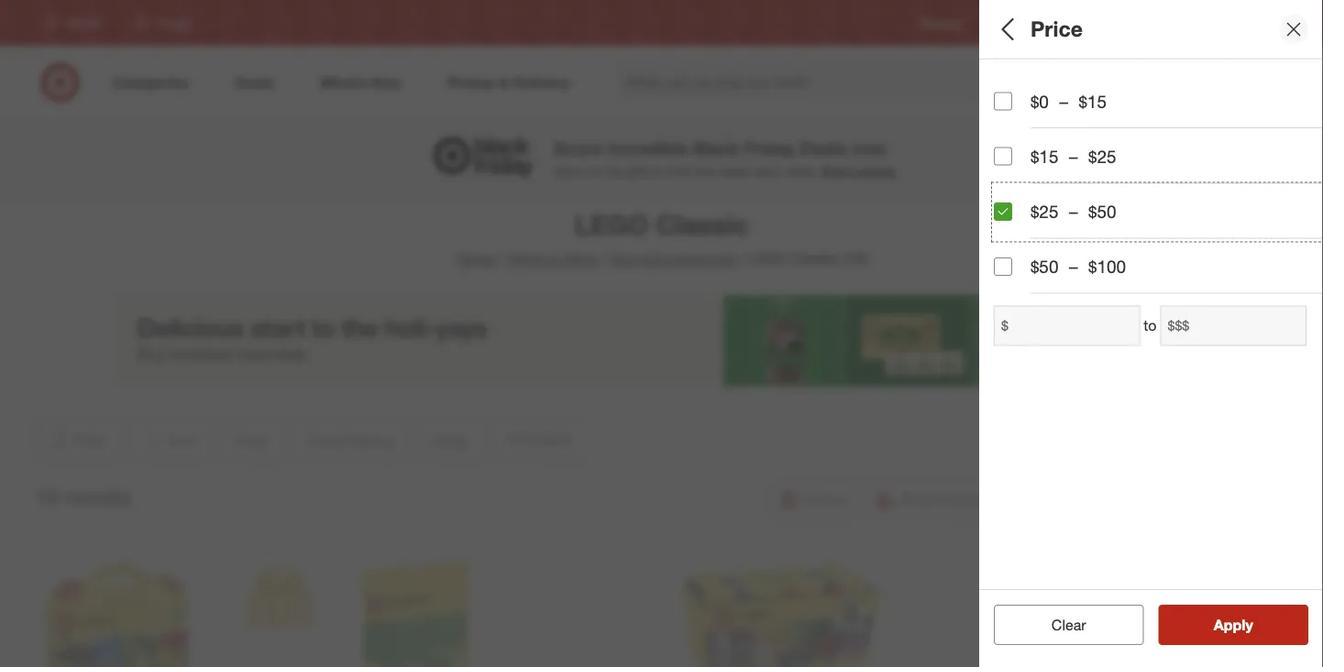 Task type: describe. For each thing, give the bounding box(es) containing it.
1 vertical spatial classic
[[792, 250, 840, 268]]

2 / from the left
[[603, 250, 607, 268]]

include out of stock
[[1031, 333, 1185, 354]]

(18)
[[844, 250, 868, 268]]

all filters dialog
[[979, 0, 1323, 668]]

1 / from the left
[[499, 250, 504, 268]]

find
[[1237, 16, 1258, 30]]

find stores
[[1237, 16, 1293, 30]]

start
[[821, 163, 852, 179]]

ad
[[1030, 16, 1043, 30]]

all filters
[[994, 16, 1082, 42]]

18
[[34, 485, 58, 510]]

weekly ad link
[[991, 15, 1043, 31]]

guest rating
[[994, 143, 1102, 164]]

$0  –  $15
[[1031, 91, 1107, 112]]

to inside lego classic target / ways to shop / brand experiences / lego classic (18)
[[547, 250, 560, 268]]

all
[[1081, 616, 1096, 634]]

1 horizontal spatial $25
[[1031, 201, 1059, 222]]

3 / from the left
[[740, 250, 745, 268]]

$50  –  $100
[[1031, 256, 1126, 277]]

saving
[[856, 163, 895, 179]]

price for price $25  –  $50
[[994, 72, 1037, 93]]

filters
[[1025, 16, 1082, 42]]

deals
[[718, 163, 749, 179]]

What can we help you find? suggestions appear below search field
[[615, 62, 1061, 103]]

$25 for price $25  –  $50
[[994, 96, 1015, 112]]

each
[[753, 163, 781, 179]]

target link
[[455, 250, 496, 268]]

2 vertical spatial $50
[[1031, 256, 1059, 277]]

of
[[1123, 333, 1138, 354]]

week.
[[784, 163, 818, 179]]

shop
[[564, 250, 599, 268]]

$50 inside price $25  –  $50
[[1037, 96, 1057, 112]]

$25  –  $50 checkbox
[[994, 203, 1012, 221]]

stores
[[1261, 16, 1293, 30]]

fpo/apo
[[994, 271, 1073, 292]]

$50  –  $100 checkbox
[[994, 258, 1012, 276]]

see results
[[1195, 616, 1273, 634]]

results for see results
[[1225, 616, 1273, 634]]

clear all button
[[994, 605, 1144, 646]]

apply
[[1214, 616, 1253, 634]]

Include out of stock checkbox
[[994, 334, 1012, 353]]

out
[[1093, 333, 1118, 354]]

$0
[[1031, 91, 1049, 112]]

redcard
[[1073, 16, 1117, 30]]

0 horizontal spatial lego
[[575, 208, 649, 241]]

on
[[585, 163, 600, 179]]

deals button
[[994, 188, 1323, 252]]

advertisement region
[[111, 295, 1212, 387]]

include
[[1031, 333, 1088, 354]]

to inside price dialog
[[1144, 317, 1157, 335]]

price for price
[[1031, 16, 1083, 42]]

incredible
[[607, 138, 689, 159]]

top
[[603, 163, 622, 179]]

all
[[994, 16, 1019, 42]]

price dialog
[[979, 0, 1323, 668]]

apply button
[[1159, 605, 1309, 646]]

clear button
[[994, 605, 1144, 646]]

redcard link
[[1073, 15, 1117, 31]]

$25  –  $50
[[1031, 201, 1117, 222]]

deals inside button
[[994, 207, 1041, 228]]

search button
[[1048, 62, 1092, 106]]



Task type: vqa. For each thing, say whether or not it's contained in the screenshot.
designed inside the THE $330.00 SANTA MONICA OFFICE CHAIR CREAM - THRESHOLD™ DESIGNED WITH STUDIO MCGEE
no



Task type: locate. For each thing, give the bounding box(es) containing it.
0 vertical spatial lego
[[575, 208, 649, 241]]

price inside price $25  –  $50
[[994, 72, 1037, 93]]

results for 18 results
[[64, 485, 132, 510]]

brand
[[611, 250, 651, 268]]

$50
[[1037, 96, 1057, 112], [1089, 201, 1117, 222], [1031, 256, 1059, 277]]

black
[[693, 138, 740, 159]]

$25
[[994, 96, 1015, 112], [1089, 146, 1117, 167], [1031, 201, 1059, 222]]

1 horizontal spatial /
[[603, 250, 607, 268]]

1 vertical spatial $15
[[1031, 146, 1059, 167]]

0 horizontal spatial $15
[[1031, 146, 1059, 167]]

classic left (18)
[[792, 250, 840, 268]]

$50 up $100
[[1089, 201, 1117, 222]]

save
[[554, 163, 582, 179]]

ways
[[508, 250, 543, 268]]

guest
[[994, 143, 1043, 164]]

$100
[[1089, 256, 1126, 277]]

clear for clear
[[1052, 616, 1086, 634]]

clear inside all filters dialog
[[1043, 616, 1077, 634]]

registry link
[[921, 15, 962, 31]]

1 horizontal spatial classic
[[792, 250, 840, 268]]

classic
[[656, 208, 749, 241], [792, 250, 840, 268]]

experiences
[[655, 250, 736, 268]]

0 horizontal spatial deals
[[800, 138, 847, 159]]

score
[[554, 138, 602, 159]]

results right see
[[1225, 616, 1273, 634]]

1 vertical spatial price
[[994, 72, 1037, 93]]

$0  –  $15 checkbox
[[994, 92, 1012, 111]]

1 horizontal spatial lego
[[748, 250, 788, 268]]

0 vertical spatial $25
[[994, 96, 1015, 112]]

1 horizontal spatial deals
[[994, 207, 1041, 228]]

/
[[499, 250, 504, 268], [603, 250, 607, 268], [740, 250, 745, 268]]

friday
[[745, 138, 795, 159]]

2 clear from the left
[[1052, 616, 1086, 634]]

0 horizontal spatial classic
[[656, 208, 749, 241]]

1 vertical spatial $50
[[1089, 201, 1117, 222]]

clear all
[[1043, 616, 1096, 634]]

$25 up $25  –  $50
[[1089, 146, 1117, 167]]

results right the 18
[[64, 485, 132, 510]]

results inside button
[[1225, 616, 1273, 634]]

1 horizontal spatial results
[[1225, 616, 1273, 634]]

guest rating button
[[994, 124, 1323, 188]]

search
[[1048, 75, 1092, 93]]

fpo/apo button
[[994, 252, 1323, 316]]

/ right "experiences"
[[740, 250, 745, 268]]

gifts
[[626, 163, 651, 179]]

/ left ways
[[499, 250, 504, 268]]

$15 right $15  –  $25 option
[[1031, 146, 1059, 167]]

2 horizontal spatial /
[[740, 250, 745, 268]]

results
[[64, 485, 132, 510], [1225, 616, 1273, 634]]

0 vertical spatial to
[[547, 250, 560, 268]]

0 horizontal spatial $25
[[994, 96, 1015, 112]]

$25 left $0
[[994, 96, 1015, 112]]

brand experiences link
[[611, 250, 736, 268]]

None text field
[[994, 306, 1140, 346], [1161, 306, 1307, 346], [994, 306, 1140, 346], [1161, 306, 1307, 346]]

price inside dialog
[[1031, 16, 1083, 42]]

classic up "experiences"
[[656, 208, 749, 241]]

$25 right $25  –  $50 option
[[1031, 201, 1059, 222]]

see
[[1195, 616, 1221, 634]]

now
[[852, 138, 887, 159]]

1 horizontal spatial to
[[1144, 317, 1157, 335]]

0 vertical spatial deals
[[800, 138, 847, 159]]

rating
[[1048, 143, 1102, 164]]

deals up $50  –  $100 option
[[994, 207, 1041, 228]]

1 vertical spatial to
[[1144, 317, 1157, 335]]

weekly
[[991, 16, 1027, 30]]

$15 right $0
[[1079, 91, 1107, 112]]

1 vertical spatial lego
[[748, 250, 788, 268]]

0 horizontal spatial /
[[499, 250, 504, 268]]

see results button
[[1159, 605, 1309, 646]]

2 horizontal spatial $25
[[1089, 146, 1117, 167]]

1 vertical spatial results
[[1225, 616, 1273, 634]]

0 horizontal spatial results
[[64, 485, 132, 510]]

0 vertical spatial $15
[[1079, 91, 1107, 112]]

registry
[[921, 16, 962, 30]]

1 horizontal spatial $15
[[1079, 91, 1107, 112]]

18 results
[[34, 485, 132, 510]]

$50 right $50  –  $100 option
[[1031, 256, 1059, 277]]

lego
[[575, 208, 649, 241], [748, 250, 788, 268]]

$15  –  $25
[[1031, 146, 1117, 167]]

clear
[[1043, 616, 1077, 634], [1052, 616, 1086, 634]]

to right 'of'
[[1144, 317, 1157, 335]]

deals
[[800, 138, 847, 159], [994, 207, 1041, 228]]

1 vertical spatial deals
[[994, 207, 1041, 228]]

$25 inside price $25  –  $50
[[994, 96, 1015, 112]]

find stores link
[[1237, 15, 1293, 31]]

deals up start
[[800, 138, 847, 159]]

to left shop
[[547, 250, 560, 268]]

0 vertical spatial $50
[[1037, 96, 1057, 112]]

2 vertical spatial $25
[[1031, 201, 1059, 222]]

$50 down 'search'
[[1037, 96, 1057, 112]]

&
[[654, 163, 663, 179]]

1 vertical spatial $25
[[1089, 146, 1117, 167]]

0 vertical spatial classic
[[656, 208, 749, 241]]

1 clear from the left
[[1043, 616, 1077, 634]]

new
[[691, 163, 715, 179]]

find
[[666, 163, 688, 179]]

/ right shop
[[603, 250, 607, 268]]

0 vertical spatial results
[[64, 485, 132, 510]]

clear inside price dialog
[[1052, 616, 1086, 634]]

ways to shop link
[[508, 250, 599, 268]]

lego classic target / ways to shop / brand experiences / lego classic (18)
[[455, 208, 868, 268]]

clear for clear all
[[1043, 616, 1077, 634]]

deals inside score incredible black friday deals now save on top gifts & find new deals each week. start saving
[[800, 138, 847, 159]]

price
[[1031, 16, 1083, 42], [994, 72, 1037, 93]]

0 vertical spatial price
[[1031, 16, 1083, 42]]

to
[[547, 250, 560, 268], [1144, 317, 1157, 335]]

stock
[[1143, 333, 1185, 354]]

lego up brand at the top left of page
[[575, 208, 649, 241]]

price $25  –  $50
[[994, 72, 1057, 112]]

0 horizontal spatial to
[[547, 250, 560, 268]]

weekly ad
[[991, 16, 1043, 30]]

score incredible black friday deals now save on top gifts & find new deals each week. start saving
[[554, 138, 895, 179]]

$15
[[1079, 91, 1107, 112], [1031, 146, 1059, 167]]

$15  –  $25 checkbox
[[994, 147, 1012, 166]]

lego right "experiences"
[[748, 250, 788, 268]]

target
[[455, 250, 496, 268]]

$25 for $15  –  $25
[[1089, 146, 1117, 167]]



